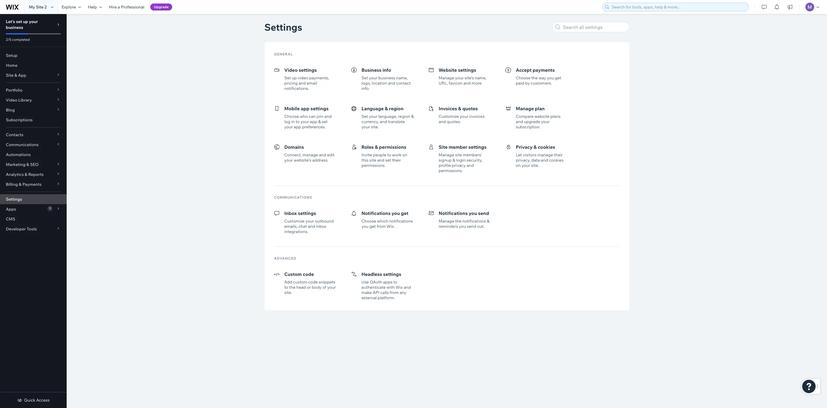 Task type: describe. For each thing, give the bounding box(es) containing it.
set for business info
[[361, 75, 368, 81]]

and inside domains connect, manage and edit your website's address.
[[319, 153, 326, 158]]

of
[[323, 285, 326, 291]]

business info set your business name, logo, location and contact info.
[[361, 67, 411, 91]]

professional
[[121, 4, 144, 10]]

automations link
[[0, 150, 67, 160]]

name, for settings
[[475, 75, 486, 81]]

settings for website settings
[[458, 67, 476, 73]]

marketing
[[6, 162, 25, 168]]

& inside analytics & reports dropdown button
[[25, 172, 27, 177]]

and inside video settings set up video payments, pricing and email notifications.
[[299, 81, 306, 86]]

reports
[[28, 172, 44, 177]]

plan
[[535, 106, 545, 112]]

accept payments choose the way you get paid by customers.
[[516, 67, 561, 86]]

custom
[[293, 280, 307, 285]]

apps
[[383, 280, 392, 285]]

platform.
[[378, 296, 395, 301]]

video settings set up video payments, pricing and email notifications.
[[284, 67, 329, 91]]

0 vertical spatial send
[[478, 211, 489, 217]]

your inside custom code add custom code snippets to the head or body of your site.
[[327, 285, 336, 291]]

head
[[296, 285, 306, 291]]

email
[[307, 81, 317, 86]]

advanced
[[274, 257, 296, 261]]

with
[[387, 285, 395, 291]]

quick
[[24, 398, 35, 404]]

cms link
[[0, 215, 67, 225]]

developer tools button
[[0, 225, 67, 234]]

1 vertical spatial code
[[308, 280, 318, 285]]

and inside roles & permissions invite people to work on this site and set their permissions.
[[377, 158, 384, 163]]

your inside domains connect, manage and edit your website's address.
[[284, 158, 293, 163]]

your inside privacy & cookies let visitors manage their privacy, data and cookies on your site.
[[522, 163, 530, 168]]

analytics & reports
[[6, 172, 44, 177]]

& inside billing & payments dropdown button
[[19, 182, 21, 187]]

oauth
[[370, 280, 382, 285]]

who
[[300, 114, 308, 119]]

website
[[439, 67, 457, 73]]

and inside manage plan compare website plans and upgrade your subscription.
[[516, 119, 523, 125]]

manage inside domains connect, manage and edit your website's address.
[[303, 153, 318, 158]]

in
[[291, 119, 295, 125]]

the inside custom code add custom code snippets to the head or body of your site.
[[289, 285, 295, 291]]

site inside roles & permissions invite people to work on this site and set their permissions.
[[369, 158, 376, 163]]

advanced-section element
[[270, 263, 624, 306]]

your inside inbox settings customize your outbound emails, chat and inbox integrations.
[[305, 219, 314, 224]]

their inside privacy & cookies let visitors manage their privacy, data and cookies on your site.
[[554, 153, 563, 158]]

connect,
[[284, 153, 302, 158]]

billing
[[6, 182, 18, 187]]

and inside the mobile app settings choose who can join and log in to your app & set your app preferences.
[[324, 114, 332, 119]]

& inside roles & permissions invite people to work on this site and set their permissions.
[[375, 144, 378, 150]]

customize inside inbox settings customize your outbound emails, chat and inbox integrations.
[[284, 219, 305, 224]]

business for set
[[6, 25, 23, 30]]

notifications you get choose which notifications you get from wix.
[[361, 211, 413, 229]]

integrations.
[[284, 229, 308, 235]]

explore
[[62, 4, 76, 10]]

business
[[361, 67, 381, 73]]

website's
[[294, 158, 311, 163]]

settings inside sidebar element
[[6, 197, 22, 202]]

general-section element
[[270, 58, 624, 179]]

quick access
[[24, 398, 50, 404]]

manage inside manage plan compare website plans and upgrade your subscription.
[[516, 106, 534, 112]]

to inside roles & permissions invite people to work on this site and set their permissions.
[[387, 153, 391, 158]]

from inside notifications you get choose which notifications you get from wix.
[[377, 224, 386, 229]]

& inside site member settings manage site members' signup & login security, profile privacy and permissions.
[[453, 158, 455, 163]]

let's set up your business
[[6, 19, 38, 30]]

manage inside site member settings manage site members' signup & login security, profile privacy and permissions.
[[439, 153, 454, 158]]

upgrade button
[[150, 4, 172, 11]]

join
[[317, 114, 323, 119]]

app right log
[[294, 125, 301, 130]]

marketing & seo
[[6, 162, 39, 168]]

notifications for send
[[462, 219, 486, 224]]

site. for custom code
[[284, 291, 292, 296]]

reminders
[[439, 224, 458, 229]]

inbox
[[284, 211, 297, 217]]

permissions
[[379, 144, 406, 150]]

& inside the marketing & seo dropdown button
[[26, 162, 29, 168]]

& inside privacy & cookies let visitors manage their privacy, data and cookies on your site.
[[534, 144, 537, 150]]

domains connect, manage and edit your website's address.
[[284, 144, 335, 163]]

your inside manage plan compare website plans and upgrade your subscription.
[[541, 119, 550, 125]]

up inside video settings set up video payments, pricing and email notifications.
[[292, 75, 297, 81]]

website
[[534, 114, 549, 119]]

settings for inbox settings
[[298, 211, 316, 217]]

app
[[18, 73, 26, 78]]

headless
[[361, 272, 382, 278]]

invite
[[361, 153, 372, 158]]

site. inside language & region set your language, region & currency, and translate your site.
[[371, 125, 379, 130]]

general
[[274, 52, 293, 56]]

setup
[[6, 53, 17, 58]]

settings inside the mobile app settings choose who can join and log in to your app & set your app preferences.
[[310, 106, 329, 112]]

you inside accept payments choose the way you get paid by customers.
[[547, 75, 554, 81]]

pricing
[[284, 81, 298, 86]]

set for video settings
[[284, 75, 291, 81]]

language
[[361, 106, 384, 112]]

inbox settings customize your outbound emails, chat and inbox integrations.
[[284, 211, 334, 235]]

choose for notifications you get
[[361, 219, 376, 224]]

communications-section element
[[270, 201, 624, 240]]

automations
[[6, 152, 31, 158]]

site & app
[[6, 73, 26, 78]]

your inside "invoices & quotes customize your invoices and quotes."
[[460, 114, 468, 119]]

1 horizontal spatial site
[[36, 4, 44, 10]]

& inside 'site & app' dropdown button
[[14, 73, 17, 78]]

info
[[383, 67, 391, 73]]

out.
[[477, 224, 485, 229]]

name, for info
[[396, 75, 408, 81]]

get inside accept payments choose the way you get paid by customers.
[[555, 75, 561, 81]]

setup link
[[0, 51, 67, 61]]

contacts
[[6, 132, 23, 138]]

the inside accept payments choose the way you get paid by customers.
[[531, 75, 538, 81]]

set inside language & region set your language, region & currency, and translate your site.
[[361, 114, 368, 119]]

manage inside notifications you send manage the notifications & reminders you send out.
[[439, 219, 454, 224]]

quotes
[[462, 106, 478, 112]]

work
[[392, 153, 401, 158]]

1 vertical spatial send
[[467, 224, 476, 229]]

language & region set your language, region & currency, and translate your site.
[[361, 106, 414, 130]]

custom code add custom code snippets to the head or body of your site.
[[284, 272, 336, 296]]

your inside website settings manage your site's name, url, favicon and more.
[[455, 75, 464, 81]]

settings inside site member settings manage site members' signup & login security, profile privacy and permissions.
[[468, 144, 487, 150]]

manage inside privacy & cookies let visitors manage their privacy, data and cookies on your site.
[[537, 153, 553, 158]]

0 horizontal spatial get
[[369, 224, 376, 229]]

wix.
[[387, 224, 395, 229]]

roles
[[361, 144, 374, 150]]

completed
[[12, 37, 30, 42]]

& up the language,
[[385, 106, 388, 112]]

to inside custom code add custom code snippets to the head or body of your site.
[[284, 285, 288, 291]]

customers.
[[531, 81, 552, 86]]



Task type: vqa. For each thing, say whether or not it's contained in the screenshot.
more.
yes



Task type: locate. For each thing, give the bounding box(es) containing it.
& right translate
[[411, 114, 414, 119]]

set up notifications.
[[284, 75, 291, 81]]

tools
[[27, 227, 37, 232]]

& inside the mobile app settings choose who can join and log in to your app & set your app preferences.
[[318, 119, 321, 125]]

api
[[373, 291, 379, 296]]

compare
[[516, 114, 534, 119]]

2 vertical spatial choose
[[361, 219, 376, 224]]

1 horizontal spatial customize
[[439, 114, 459, 119]]

0 vertical spatial on
[[402, 153, 407, 158]]

2 vertical spatial set
[[385, 158, 391, 163]]

and inside headless settings use oauth apps to authenticate with wix and make api calls from any external platform.
[[404, 285, 411, 291]]

members'
[[463, 153, 482, 158]]

roles & permissions invite people to work on this site and set their permissions.
[[361, 144, 407, 168]]

settings up site's
[[458, 67, 476, 73]]

& left quotes
[[458, 106, 461, 112]]

0 horizontal spatial notifications
[[361, 211, 391, 217]]

any
[[400, 291, 406, 296]]

1 vertical spatial customize
[[284, 219, 305, 224]]

customize down invoices
[[439, 114, 459, 119]]

& left seo
[[26, 162, 29, 168]]

their inside roles & permissions invite people to work on this site and set their permissions.
[[392, 158, 401, 163]]

emails,
[[284, 224, 298, 229]]

permissions. inside roles & permissions invite people to work on this site and set their permissions.
[[361, 163, 386, 168]]

cookies right data
[[549, 158, 564, 163]]

let's
[[6, 19, 15, 24]]

settings up members'
[[468, 144, 487, 150]]

set right can at the top left
[[322, 119, 328, 125]]

and inside "invoices & quotes customize your invoices and quotes."
[[439, 119, 446, 125]]

video up 'blog'
[[6, 98, 17, 103]]

let
[[516, 153, 522, 158]]

and left email
[[299, 81, 306, 86]]

1 horizontal spatial their
[[554, 153, 563, 158]]

site inside site member settings manage site members' signup & login security, profile privacy and permissions.
[[439, 144, 448, 150]]

notifications inside notifications you send manage the notifications & reminders you send out.
[[462, 219, 486, 224]]

on inside roles & permissions invite people to work on this site and set their permissions.
[[402, 153, 407, 158]]

video library button
[[0, 95, 67, 105]]

0 horizontal spatial permissions.
[[361, 163, 386, 168]]

1 vertical spatial cookies
[[549, 158, 564, 163]]

and inside language & region set your language, region & currency, and translate your site.
[[380, 119, 387, 125]]

0 horizontal spatial on
[[402, 153, 407, 158]]

set left 'work'
[[385, 158, 391, 163]]

permissions. down signup
[[439, 168, 463, 174]]

the left out.
[[455, 219, 461, 224]]

0 horizontal spatial choose
[[284, 114, 299, 119]]

site up signup
[[439, 144, 448, 150]]

settings inside website settings manage your site's name, url, favicon and more.
[[458, 67, 476, 73]]

inbox
[[316, 224, 326, 229]]

their right data
[[554, 153, 563, 158]]

& up people
[[375, 144, 378, 150]]

and inside inbox settings customize your outbound emails, chat and inbox integrations.
[[308, 224, 315, 229]]

1 vertical spatial site.
[[531, 163, 539, 168]]

from inside headless settings use oauth apps to authenticate with wix and make api calls from any external platform.
[[390, 291, 399, 296]]

mobile app settings choose who can join and log in to your app & set your app preferences.
[[284, 106, 332, 130]]

site. down visitors
[[531, 163, 539, 168]]

1 vertical spatial settings
[[6, 197, 22, 202]]

site down home
[[6, 73, 14, 78]]

language,
[[378, 114, 397, 119]]

notifications for notifications you send
[[439, 211, 468, 217]]

notifications for notifications you get
[[361, 211, 391, 217]]

people
[[373, 153, 386, 158]]

0 vertical spatial site
[[36, 4, 44, 10]]

1 horizontal spatial manage
[[537, 153, 553, 158]]

0 horizontal spatial up
[[23, 19, 28, 24]]

app right who
[[310, 119, 317, 125]]

0 horizontal spatial name,
[[396, 75, 408, 81]]

and right join
[[324, 114, 332, 119]]

choose inside accept payments choose the way you get paid by customers.
[[516, 75, 530, 81]]

set inside the mobile app settings choose who can join and log in to your app & set your app preferences.
[[322, 119, 328, 125]]

1 horizontal spatial permissions.
[[439, 168, 463, 174]]

member
[[449, 144, 467, 150]]

quick access button
[[17, 398, 50, 404]]

privacy
[[452, 163, 466, 168]]

invoices
[[469, 114, 485, 119]]

send left out.
[[467, 224, 476, 229]]

0 horizontal spatial their
[[392, 158, 401, 163]]

manage plan compare website plans and upgrade your subscription.
[[516, 106, 561, 130]]

notifications
[[389, 219, 413, 224], [462, 219, 486, 224]]

edit
[[327, 153, 335, 158]]

permissions. down people
[[361, 163, 386, 168]]

0 vertical spatial communications
[[6, 142, 39, 148]]

send
[[478, 211, 489, 217], [467, 224, 476, 229]]

site right this
[[369, 158, 376, 163]]

settings
[[299, 67, 317, 73], [458, 67, 476, 73], [310, 106, 329, 112], [468, 144, 487, 150], [298, 211, 316, 217], [383, 272, 401, 278]]

business down info
[[378, 75, 395, 81]]

settings up join
[[310, 106, 329, 112]]

0 horizontal spatial business
[[6, 25, 23, 30]]

communications up automations
[[6, 142, 39, 148]]

settings up apps
[[6, 197, 22, 202]]

1 horizontal spatial notifications
[[462, 219, 486, 224]]

1 vertical spatial video
[[6, 98, 17, 103]]

1 horizontal spatial send
[[478, 211, 489, 217]]

& right billing at the top left of the page
[[19, 182, 21, 187]]

1 horizontal spatial choose
[[361, 219, 376, 224]]

and inside website settings manage your site's name, url, favicon and more.
[[463, 81, 471, 86]]

choose down accept
[[516, 75, 530, 81]]

settings up general
[[264, 21, 302, 33]]

name, inside business info set your business name, logo, location and contact info.
[[396, 75, 408, 81]]

set inside business info set your business name, logo, location and contact info.
[[361, 75, 368, 81]]

1 vertical spatial on
[[516, 163, 521, 168]]

to inside the mobile app settings choose who can join and log in to your app & set your app preferences.
[[296, 119, 300, 125]]

their down "permissions" at the top
[[392, 158, 401, 163]]

from left wix.
[[377, 224, 386, 229]]

1 horizontal spatial site
[[455, 153, 462, 158]]

name, right site's
[[475, 75, 486, 81]]

manage right visitors
[[537, 153, 553, 158]]

2 horizontal spatial site.
[[531, 163, 539, 168]]

wix
[[396, 285, 403, 291]]

& inside notifications you send manage the notifications & reminders you send out.
[[487, 219, 490, 224]]

video
[[284, 67, 298, 73], [6, 98, 17, 103]]

code up custom
[[303, 272, 314, 278]]

customize inside "invoices & quotes customize your invoices and quotes."
[[439, 114, 459, 119]]

can
[[309, 114, 316, 119]]

settings up video
[[299, 67, 317, 73]]

permissions. for &
[[361, 163, 386, 168]]

0 vertical spatial up
[[23, 19, 28, 24]]

settings inside headless settings use oauth apps to authenticate with wix and make api calls from any external platform.
[[383, 272, 401, 278]]

region up the language,
[[389, 106, 404, 112]]

site. down add
[[284, 291, 292, 296]]

site inside site member settings manage site members' signup & login security, profile privacy and permissions.
[[455, 153, 462, 158]]

business inside "let's set up your business"
[[6, 25, 23, 30]]

up right let's
[[23, 19, 28, 24]]

1 vertical spatial business
[[378, 75, 395, 81]]

help
[[88, 4, 97, 10]]

0 vertical spatial get
[[555, 75, 561, 81]]

0 horizontal spatial notifications
[[389, 219, 413, 224]]

2 notifications from the left
[[462, 219, 486, 224]]

1 horizontal spatial site.
[[371, 125, 379, 130]]

settings up apps
[[383, 272, 401, 278]]

up
[[23, 19, 28, 24], [292, 75, 297, 81]]

the inside notifications you send manage the notifications & reminders you send out.
[[455, 219, 461, 224]]

1 name, from the left
[[396, 75, 408, 81]]

and right data
[[541, 158, 548, 163]]

apps
[[6, 207, 16, 212]]

video for settings
[[284, 67, 298, 73]]

and right the login
[[467, 163, 474, 168]]

get
[[555, 75, 561, 81], [401, 211, 408, 217], [369, 224, 376, 229]]

on inside privacy & cookies let visitors manage their privacy, data and cookies on your site.
[[516, 163, 521, 168]]

business for info
[[378, 75, 395, 81]]

sidebar element
[[0, 14, 67, 409]]

set inside "let's set up your business"
[[16, 19, 22, 24]]

access
[[36, 398, 50, 404]]

2 manage from the left
[[537, 153, 553, 158]]

choose down mobile
[[284, 114, 299, 119]]

& left reports
[[25, 172, 27, 177]]

0 horizontal spatial site
[[369, 158, 376, 163]]

site.
[[371, 125, 379, 130], [531, 163, 539, 168], [284, 291, 292, 296]]

and left translate
[[380, 119, 387, 125]]

2 horizontal spatial get
[[555, 75, 561, 81]]

business
[[6, 25, 23, 30], [378, 75, 395, 81]]

& left app
[[14, 73, 17, 78]]

customize down "inbox"
[[284, 219, 305, 224]]

video for library
[[6, 98, 17, 103]]

0 vertical spatial cookies
[[538, 144, 555, 150]]

hire a professional link
[[105, 0, 148, 14]]

hire a professional
[[109, 4, 144, 10]]

0 vertical spatial set
[[16, 19, 22, 24]]

0 horizontal spatial send
[[467, 224, 476, 229]]

0 vertical spatial code
[[303, 272, 314, 278]]

or
[[307, 285, 311, 291]]

the left head
[[289, 285, 295, 291]]

1 notifications from the left
[[361, 211, 391, 217]]

set down 'business'
[[361, 75, 368, 81]]

to
[[296, 119, 300, 125], [387, 153, 391, 158], [393, 280, 397, 285], [284, 285, 288, 291]]

& right can at the top left
[[318, 119, 321, 125]]

1 vertical spatial site
[[6, 73, 14, 78]]

business down let's
[[6, 25, 23, 30]]

2 name, from the left
[[475, 75, 486, 81]]

site left 2
[[36, 4, 44, 10]]

1 horizontal spatial set
[[322, 119, 328, 125]]

plans
[[550, 114, 561, 119]]

notifications.
[[284, 86, 309, 91]]

site for &
[[6, 73, 14, 78]]

and inside privacy & cookies let visitors manage their privacy, data and cookies on your site.
[[541, 158, 548, 163]]

settings inside inbox settings customize your outbound emails, chat and inbox integrations.
[[298, 211, 316, 217]]

permissions. inside site member settings manage site members' signup & login security, profile privacy and permissions.
[[439, 168, 463, 174]]

profile
[[439, 163, 451, 168]]

2 vertical spatial the
[[289, 285, 295, 291]]

set right let's
[[16, 19, 22, 24]]

settings for headless settings
[[383, 272, 401, 278]]

business inside business info set your business name, logo, location and contact info.
[[378, 75, 395, 81]]

2 horizontal spatial choose
[[516, 75, 530, 81]]

0 horizontal spatial manage
[[303, 153, 318, 158]]

paid
[[516, 81, 524, 86]]

2 vertical spatial site
[[439, 144, 448, 150]]

& inside "invoices & quotes customize your invoices and quotes."
[[458, 106, 461, 112]]

1 vertical spatial set
[[322, 119, 328, 125]]

choose left the which
[[361, 219, 376, 224]]

0 vertical spatial customize
[[439, 114, 459, 119]]

communications inside dropdown button
[[6, 142, 39, 148]]

name, right location
[[396, 75, 408, 81]]

1 vertical spatial up
[[292, 75, 297, 81]]

2 notifications from the left
[[439, 211, 468, 217]]

1 vertical spatial from
[[390, 291, 399, 296]]

site. down the language,
[[371, 125, 379, 130]]

0 horizontal spatial customize
[[284, 219, 305, 224]]

notifications right reminders
[[462, 219, 486, 224]]

accept
[[516, 67, 532, 73]]

to right apps
[[393, 280, 397, 285]]

region right the language,
[[398, 114, 410, 119]]

help button
[[84, 0, 105, 14]]

up left video
[[292, 75, 297, 81]]

1 horizontal spatial business
[[378, 75, 395, 81]]

& right out.
[[487, 219, 490, 224]]

from left any
[[390, 291, 399, 296]]

communications up "inbox"
[[274, 196, 312, 200]]

video up pricing
[[284, 67, 298, 73]]

contact
[[396, 81, 411, 86]]

video inside video settings set up video payments, pricing and email notifications.
[[284, 67, 298, 73]]

cookies up data
[[538, 144, 555, 150]]

1 horizontal spatial notifications
[[439, 211, 468, 217]]

choose for mobile app settings
[[284, 114, 299, 119]]

notifications right the which
[[389, 219, 413, 224]]

use
[[361, 280, 369, 285]]

1 vertical spatial the
[[455, 219, 461, 224]]

and left upgrade at the right of the page
[[516, 119, 523, 125]]

communications button
[[0, 140, 67, 150]]

manage right connect,
[[303, 153, 318, 158]]

permissions. for member
[[439, 168, 463, 174]]

to left 'work'
[[387, 153, 391, 158]]

0 horizontal spatial video
[[6, 98, 17, 103]]

site inside dropdown button
[[6, 73, 14, 78]]

notifications
[[361, 211, 391, 217], [439, 211, 468, 217]]

and right "wix"
[[404, 285, 411, 291]]

2 vertical spatial get
[[369, 224, 376, 229]]

1 vertical spatial choose
[[284, 114, 299, 119]]

settings for video settings
[[299, 67, 317, 73]]

set down the language
[[361, 114, 368, 119]]

0 horizontal spatial communications
[[6, 142, 39, 148]]

0 vertical spatial site.
[[371, 125, 379, 130]]

site down member
[[455, 153, 462, 158]]

0 horizontal spatial set
[[16, 19, 22, 24]]

1 manage from the left
[[303, 153, 318, 158]]

outbound
[[315, 219, 334, 224]]

site. inside privacy & cookies let visitors manage their privacy, data and cookies on your site.
[[531, 163, 539, 168]]

site & app button
[[0, 70, 67, 80]]

favicon
[[449, 81, 463, 86]]

choose inside the mobile app settings choose who can join and log in to your app & set your app preferences.
[[284, 114, 299, 119]]

your inside "let's set up your business"
[[29, 19, 38, 24]]

0 vertical spatial from
[[377, 224, 386, 229]]

code left of
[[308, 280, 318, 285]]

my site 2
[[29, 4, 47, 10]]

manage
[[439, 75, 454, 81], [516, 106, 534, 112], [439, 153, 454, 158], [439, 219, 454, 224]]

site for member
[[439, 144, 448, 150]]

2 horizontal spatial set
[[385, 158, 391, 163]]

1 horizontal spatial name,
[[475, 75, 486, 81]]

notifications up the which
[[361, 211, 391, 217]]

0 horizontal spatial site
[[6, 73, 14, 78]]

manage inside website settings manage your site's name, url, favicon and more.
[[439, 75, 454, 81]]

Search for tools, apps, help & more... field
[[610, 3, 747, 11]]

choose inside notifications you get choose which notifications you get from wix.
[[361, 219, 376, 224]]

1 vertical spatial communications
[[274, 196, 312, 200]]

cookies
[[538, 144, 555, 150], [549, 158, 564, 163]]

subscriptions link
[[0, 115, 67, 125]]

2 horizontal spatial the
[[531, 75, 538, 81]]

invoices
[[439, 106, 457, 112]]

make
[[361, 291, 372, 296]]

and inside site member settings manage site members' signup & login security, profile privacy and permissions.
[[467, 163, 474, 168]]

notifications for get
[[389, 219, 413, 224]]

0 vertical spatial choose
[[516, 75, 530, 81]]

payments
[[22, 182, 41, 187]]

1 horizontal spatial up
[[292, 75, 297, 81]]

site's
[[465, 75, 474, 81]]

and
[[299, 81, 306, 86], [388, 81, 395, 86], [463, 81, 471, 86], [324, 114, 332, 119], [380, 119, 387, 125], [439, 119, 446, 125], [516, 119, 523, 125], [319, 153, 326, 158], [377, 158, 384, 163], [541, 158, 548, 163], [467, 163, 474, 168], [308, 224, 315, 229], [404, 285, 411, 291]]

notifications inside notifications you get choose which notifications you get from wix.
[[389, 219, 413, 224]]

& left the login
[[453, 158, 455, 163]]

notifications inside notifications you send manage the notifications & reminders you send out.
[[439, 211, 468, 217]]

analytics & reports button
[[0, 170, 67, 180]]

0 vertical spatial business
[[6, 25, 23, 30]]

authenticate
[[361, 285, 386, 291]]

notifications inside notifications you get choose which notifications you get from wix.
[[361, 211, 391, 217]]

payments,
[[309, 75, 329, 81]]

invoices & quotes customize your invoices and quotes.
[[439, 106, 485, 125]]

&
[[14, 73, 17, 78], [385, 106, 388, 112], [458, 106, 461, 112], [411, 114, 414, 119], [318, 119, 321, 125], [375, 144, 378, 150], [534, 144, 537, 150], [453, 158, 455, 163], [26, 162, 29, 168], [25, 172, 27, 177], [19, 182, 21, 187], [487, 219, 490, 224]]

blog
[[6, 108, 15, 113]]

site. for privacy & cookies
[[531, 163, 539, 168]]

and left the quotes.
[[439, 119, 446, 125]]

1 vertical spatial region
[[398, 114, 410, 119]]

name, inside website settings manage your site's name, url, favicon and more.
[[475, 75, 486, 81]]

set inside roles & permissions invite people to work on this site and set their permissions.
[[385, 158, 391, 163]]

more.
[[472, 81, 482, 86]]

0 vertical spatial settings
[[264, 21, 302, 33]]

app up who
[[301, 106, 309, 112]]

site
[[36, 4, 44, 10], [6, 73, 14, 78], [439, 144, 448, 150]]

0 horizontal spatial the
[[289, 285, 295, 291]]

0 vertical spatial the
[[531, 75, 538, 81]]

settings up chat
[[298, 211, 316, 217]]

and left edit
[[319, 153, 326, 158]]

upgrade
[[524, 119, 540, 125]]

info.
[[361, 86, 370, 91]]

subscription.
[[516, 125, 541, 130]]

1 horizontal spatial the
[[455, 219, 461, 224]]

1 vertical spatial get
[[401, 211, 408, 217]]

billing & payments
[[6, 182, 41, 187]]

site. inside custom code add custom code snippets to the head or body of your site.
[[284, 291, 292, 296]]

settings inside video settings set up video payments, pricing and email notifications.
[[299, 67, 317, 73]]

and left contact
[[388, 81, 395, 86]]

& up visitors
[[534, 144, 537, 150]]

1 horizontal spatial from
[[390, 291, 399, 296]]

and right invite
[[377, 158, 384, 163]]

1 notifications from the left
[[389, 219, 413, 224]]

and right chat
[[308, 224, 315, 229]]

1 horizontal spatial settings
[[264, 21, 302, 33]]

on down let
[[516, 163, 521, 168]]

0 horizontal spatial site.
[[284, 291, 292, 296]]

to right in
[[296, 119, 300, 125]]

1 horizontal spatial on
[[516, 163, 521, 168]]

0 horizontal spatial from
[[377, 224, 386, 229]]

1 horizontal spatial communications
[[274, 196, 312, 200]]

and left more.
[[463, 81, 471, 86]]

video inside the video library "dropdown button"
[[6, 98, 17, 103]]

the left the 'way'
[[531, 75, 538, 81]]

your inside business info set your business name, logo, location and contact info.
[[369, 75, 377, 81]]

1 horizontal spatial video
[[284, 67, 298, 73]]

set inside video settings set up video payments, pricing and email notifications.
[[284, 75, 291, 81]]

to inside headless settings use oauth apps to authenticate with wix and make api calls from any external platform.
[[393, 280, 397, 285]]

2 vertical spatial site.
[[284, 291, 292, 296]]

up inside "let's set up your business"
[[23, 19, 28, 24]]

Search all settings field
[[561, 22, 627, 32]]

send up out.
[[478, 211, 489, 217]]

0 vertical spatial region
[[389, 106, 404, 112]]

calls
[[380, 291, 389, 296]]

add
[[284, 280, 292, 285]]

2/5
[[6, 37, 11, 42]]

translate
[[388, 119, 405, 125]]

0 vertical spatial video
[[284, 67, 298, 73]]

0 horizontal spatial settings
[[6, 197, 22, 202]]

blog button
[[0, 105, 67, 115]]

chat
[[299, 224, 307, 229]]

privacy & cookies let visitors manage their privacy, data and cookies on your site.
[[516, 144, 564, 168]]

set
[[16, 19, 22, 24], [322, 119, 328, 125], [385, 158, 391, 163]]

2 horizontal spatial site
[[439, 144, 448, 150]]

by
[[525, 81, 530, 86]]

2/5 completed
[[6, 37, 30, 42]]

domains
[[284, 144, 304, 150]]

and inside business info set your business name, logo, location and contact info.
[[388, 81, 395, 86]]

on right 'work'
[[402, 153, 407, 158]]

notifications up reminders
[[439, 211, 468, 217]]

mobile
[[284, 106, 300, 112]]

notifications you send manage the notifications & reminders you send out.
[[439, 211, 490, 229]]

1 horizontal spatial get
[[401, 211, 408, 217]]

to down custom
[[284, 285, 288, 291]]



